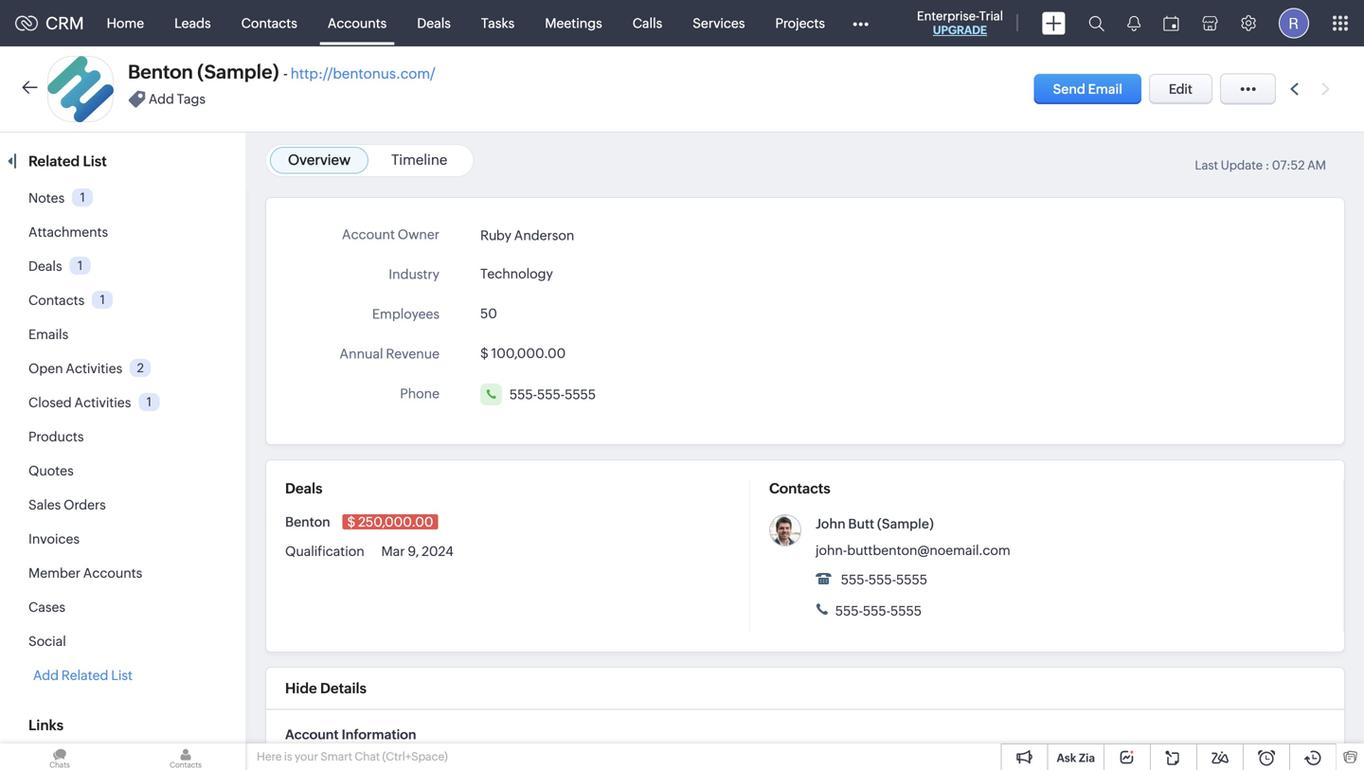 Task type: describe. For each thing, give the bounding box(es) containing it.
smart
[[321, 751, 353, 763]]

2 vertical spatial 5555
[[891, 604, 922, 619]]

upgrade
[[934, 24, 988, 36]]

revenue
[[386, 346, 440, 362]]

9,
[[408, 544, 419, 559]]

1 vertical spatial contacts
[[28, 293, 85, 308]]

invoices
[[28, 532, 80, 547]]

2 vertical spatial deals
[[285, 481, 323, 497]]

benton (sample) - http://bentonus.com/
[[128, 61, 436, 83]]

calls link
[[618, 0, 678, 46]]

1 vertical spatial related
[[61, 668, 108, 683]]

next record image
[[1322, 83, 1335, 95]]

information
[[342, 727, 417, 743]]

-
[[283, 65, 288, 82]]

buttbenton@noemail.com
[[848, 543, 1011, 558]]

social
[[28, 634, 66, 649]]

details
[[320, 681, 367, 697]]

0 vertical spatial 5555
[[565, 387, 596, 402]]

last
[[1196, 158, 1219, 173]]

john butt (sample)
[[816, 517, 934, 532]]

1 for notes
[[80, 190, 85, 205]]

enterprise-trial upgrade
[[917, 9, 1004, 36]]

create menu element
[[1031, 0, 1078, 46]]

am
[[1308, 158, 1327, 173]]

1 vertical spatial deals
[[28, 259, 62, 274]]

chats image
[[0, 744, 119, 771]]

search element
[[1078, 0, 1117, 46]]

owner
[[398, 227, 440, 242]]

leads
[[175, 16, 211, 31]]

john-buttbenton@noemail.com link
[[816, 543, 1011, 558]]

orders
[[64, 498, 106, 513]]

open activities link
[[28, 361, 122, 376]]

hide details
[[285, 681, 367, 697]]

john
[[816, 517, 846, 532]]

notes
[[28, 191, 65, 206]]

home
[[107, 16, 144, 31]]

meetings link
[[530, 0, 618, 46]]

tasks
[[481, 16, 515, 31]]

hide details link
[[285, 681, 367, 697]]

quotes
[[28, 463, 74, 479]]

0 vertical spatial (sample)
[[197, 61, 279, 83]]

0 vertical spatial accounts
[[328, 16, 387, 31]]

0 vertical spatial list
[[83, 153, 107, 170]]

0 vertical spatial 555-555-5555
[[510, 387, 596, 402]]

100,000.00
[[492, 346, 566, 361]]

2 vertical spatial contacts
[[770, 481, 831, 497]]

1 for contacts
[[100, 293, 105, 307]]

email
[[1089, 82, 1123, 97]]

0 horizontal spatial accounts
[[83, 566, 142, 581]]

accounts link
[[313, 0, 402, 46]]

profile image
[[1280, 8, 1310, 38]]

attachments
[[28, 225, 108, 240]]

services link
[[678, 0, 761, 46]]

activities for closed activities
[[74, 395, 131, 410]]

annual revenue
[[340, 346, 440, 362]]

attachments link
[[28, 225, 108, 240]]

calls
[[633, 16, 663, 31]]

timeline link
[[391, 152, 448, 168]]

enterprise-
[[917, 9, 980, 23]]

search image
[[1089, 15, 1105, 31]]

1 vertical spatial list
[[111, 668, 133, 683]]

edit
[[1170, 82, 1193, 97]]

crm
[[45, 14, 84, 33]]

projects link
[[761, 0, 841, 46]]

projects
[[776, 16, 826, 31]]

250,000.00
[[358, 515, 434, 530]]

activities for open activities
[[66, 361, 122, 376]]

phone
[[400, 386, 440, 401]]

$ 250,000.00
[[347, 515, 434, 530]]

http://bentonus.com/
[[291, 65, 436, 82]]

cases link
[[28, 600, 65, 615]]

closed
[[28, 395, 72, 410]]

john-buttbenton@noemail.com
[[816, 543, 1011, 558]]

1 vertical spatial 5555
[[897, 572, 928, 588]]

overview
[[288, 152, 351, 168]]

Other Modules field
[[841, 8, 882, 38]]

trial
[[980, 9, 1004, 23]]

leads link
[[159, 0, 226, 46]]

1 vertical spatial 555-555-5555
[[839, 572, 928, 588]]

last update : 07:52 am
[[1196, 158, 1327, 173]]

services
[[693, 16, 745, 31]]

butt
[[849, 517, 875, 532]]

account for account information
[[285, 727, 339, 743]]

create menu image
[[1043, 12, 1066, 35]]

overview link
[[288, 152, 351, 168]]

here is your smart chat (ctrl+space)
[[257, 751, 448, 763]]

emails
[[28, 327, 68, 342]]

update
[[1222, 158, 1264, 173]]

closed activities
[[28, 395, 131, 410]]

john butt (sample) link
[[816, 517, 934, 532]]

0 vertical spatial related
[[28, 153, 80, 170]]



Task type: locate. For each thing, give the bounding box(es) containing it.
contacts link up benton (sample) - http://bentonus.com/
[[226, 0, 313, 46]]

0 horizontal spatial list
[[83, 153, 107, 170]]

profile element
[[1268, 0, 1321, 46]]

0 horizontal spatial add
[[33, 668, 59, 683]]

member accounts
[[28, 566, 142, 581]]

5555
[[565, 387, 596, 402], [897, 572, 928, 588], [891, 604, 922, 619]]

accounts
[[328, 16, 387, 31], [83, 566, 142, 581]]

deals down attachments link
[[28, 259, 62, 274]]

add left tags
[[149, 91, 174, 106]]

products link
[[28, 429, 84, 445]]

0 horizontal spatial benton
[[128, 61, 193, 83]]

1 horizontal spatial benton
[[285, 515, 333, 530]]

0 horizontal spatial (sample)
[[197, 61, 279, 83]]

0 horizontal spatial deals
[[28, 259, 62, 274]]

open activities
[[28, 361, 122, 376]]

deals link down attachments link
[[28, 259, 62, 274]]

benton for benton
[[285, 515, 333, 530]]

1 right closed activities link
[[147, 395, 152, 409]]

meetings
[[545, 16, 603, 31]]

1 vertical spatial account
[[285, 727, 339, 743]]

open
[[28, 361, 63, 376]]

1 vertical spatial benton
[[285, 515, 333, 530]]

account left owner
[[342, 227, 395, 242]]

account up your
[[285, 727, 339, 743]]

1 horizontal spatial contacts link
[[226, 0, 313, 46]]

signals image
[[1128, 15, 1141, 31]]

1 horizontal spatial accounts
[[328, 16, 387, 31]]

1 right notes link
[[80, 190, 85, 205]]

(ctrl+space)
[[382, 751, 448, 763]]

1 vertical spatial $
[[347, 515, 356, 530]]

account information
[[285, 727, 417, 743]]

send
[[1054, 82, 1086, 97]]

(sample) left -
[[197, 61, 279, 83]]

benton
[[128, 61, 193, 83], [285, 515, 333, 530]]

previous record image
[[1291, 83, 1299, 95]]

benton up qualification
[[285, 515, 333, 530]]

1 vertical spatial activities
[[74, 395, 131, 410]]

calendar image
[[1164, 16, 1180, 31]]

quotes link
[[28, 463, 74, 479]]

home link
[[92, 0, 159, 46]]

1 for closed activities
[[147, 395, 152, 409]]

555-555-5555
[[510, 387, 596, 402], [839, 572, 928, 588], [833, 604, 922, 619]]

1 down attachments link
[[78, 259, 83, 273]]

$ down 50
[[481, 346, 489, 361]]

add
[[149, 91, 174, 106], [33, 668, 59, 683]]

1 vertical spatial contacts link
[[28, 293, 85, 308]]

1 up open activities link
[[100, 293, 105, 307]]

anderson
[[514, 228, 575, 243]]

add related list
[[33, 668, 133, 683]]

social link
[[28, 634, 66, 649]]

zia
[[1079, 752, 1096, 765]]

1 horizontal spatial $
[[481, 346, 489, 361]]

deals up benton link at the bottom left of page
[[285, 481, 323, 497]]

(sample) up "john-buttbenton@noemail.com"
[[878, 517, 934, 532]]

1 horizontal spatial deals link
[[402, 0, 466, 46]]

ruby anderson
[[481, 228, 575, 243]]

0 vertical spatial add
[[149, 91, 174, 106]]

0 horizontal spatial contacts
[[28, 293, 85, 308]]

1 horizontal spatial (sample)
[[878, 517, 934, 532]]

activities
[[66, 361, 122, 376], [74, 395, 131, 410]]

1 horizontal spatial account
[[342, 227, 395, 242]]

1 vertical spatial add
[[33, 668, 59, 683]]

1 vertical spatial deals link
[[28, 259, 62, 274]]

contacts up john in the right bottom of the page
[[770, 481, 831, 497]]

is
[[284, 751, 292, 763]]

crm link
[[15, 14, 84, 33]]

$ for $ 250,000.00
[[347, 515, 356, 530]]

1 vertical spatial accounts
[[83, 566, 142, 581]]

0 vertical spatial contacts link
[[226, 0, 313, 46]]

1 for deals
[[78, 259, 83, 273]]

member accounts link
[[28, 566, 142, 581]]

industry
[[389, 267, 440, 282]]

1 horizontal spatial add
[[149, 91, 174, 106]]

1 vertical spatial (sample)
[[878, 517, 934, 532]]

emails link
[[28, 327, 68, 342]]

0 vertical spatial $
[[481, 346, 489, 361]]

deals
[[417, 16, 451, 31], [28, 259, 62, 274], [285, 481, 323, 497]]

(sample)
[[197, 61, 279, 83], [878, 517, 934, 532]]

technology
[[481, 266, 553, 282]]

john-
[[816, 543, 848, 558]]

contacts link up emails link
[[28, 293, 85, 308]]

benton for benton (sample) - http://bentonus.com/
[[128, 61, 193, 83]]

benton link
[[285, 515, 333, 530]]

1 horizontal spatial contacts
[[241, 16, 297, 31]]

products
[[28, 429, 84, 445]]

1 horizontal spatial deals
[[285, 481, 323, 497]]

0 vertical spatial deals
[[417, 16, 451, 31]]

07:52
[[1273, 158, 1306, 173]]

0 vertical spatial activities
[[66, 361, 122, 376]]

mar
[[382, 544, 405, 559]]

related down social
[[61, 668, 108, 683]]

$ for $  100,000.00
[[481, 346, 489, 361]]

activities down open activities
[[74, 395, 131, 410]]

invoices link
[[28, 532, 80, 547]]

qualification
[[285, 544, 367, 559]]

chat
[[355, 751, 380, 763]]

add tags
[[149, 91, 206, 106]]

signals element
[[1117, 0, 1153, 46]]

related up notes
[[28, 153, 80, 170]]

0 vertical spatial deals link
[[402, 0, 466, 46]]

2
[[137, 361, 144, 375]]

555-
[[510, 387, 537, 402], [537, 387, 565, 402], [841, 572, 869, 588], [869, 572, 897, 588], [836, 604, 863, 619], [863, 604, 891, 619]]

accounts up http://bentonus.com/ link at the top of page
[[328, 16, 387, 31]]

send email button
[[1035, 74, 1142, 104]]

0 horizontal spatial $
[[347, 515, 356, 530]]

:
[[1266, 158, 1270, 173]]

ask
[[1057, 752, 1077, 765]]

contacts up emails link
[[28, 293, 85, 308]]

account for account owner
[[342, 227, 395, 242]]

deals left tasks link
[[417, 16, 451, 31]]

notes link
[[28, 191, 65, 206]]

timeline
[[391, 152, 448, 168]]

cases
[[28, 600, 65, 615]]

annual
[[340, 346, 383, 362]]

add for add related list
[[33, 668, 59, 683]]

add down social link on the bottom of the page
[[33, 668, 59, 683]]

sales
[[28, 498, 61, 513]]

1 horizontal spatial list
[[111, 668, 133, 683]]

accounts right member
[[83, 566, 142, 581]]

50
[[481, 306, 498, 321]]

links
[[28, 718, 64, 734]]

mar 9, 2024
[[382, 544, 454, 559]]

account owner
[[342, 227, 440, 242]]

send email
[[1054, 82, 1123, 97]]

tasks link
[[466, 0, 530, 46]]

2 vertical spatial 555-555-5555
[[833, 604, 922, 619]]

logo image
[[15, 16, 38, 31]]

hide
[[285, 681, 317, 697]]

here
[[257, 751, 282, 763]]

contacts image
[[126, 744, 245, 771]]

deals link left tasks on the left top of page
[[402, 0, 466, 46]]

1
[[80, 190, 85, 205], [78, 259, 83, 273], [100, 293, 105, 307], [147, 395, 152, 409]]

sales orders
[[28, 498, 106, 513]]

closed activities link
[[28, 395, 131, 410]]

$ up qualification
[[347, 515, 356, 530]]

0 horizontal spatial deals link
[[28, 259, 62, 274]]

0 vertical spatial account
[[342, 227, 395, 242]]

0 horizontal spatial account
[[285, 727, 339, 743]]

2 horizontal spatial contacts
[[770, 481, 831, 497]]

2 horizontal spatial deals
[[417, 16, 451, 31]]

0 vertical spatial contacts
[[241, 16, 297, 31]]

ruby
[[481, 228, 512, 243]]

contacts
[[241, 16, 297, 31], [28, 293, 85, 308], [770, 481, 831, 497]]

edit button
[[1150, 74, 1213, 104]]

benton up add tags
[[128, 61, 193, 83]]

contacts up benton (sample) - http://bentonus.com/
[[241, 16, 297, 31]]

sales orders link
[[28, 498, 106, 513]]

ask zia
[[1057, 752, 1096, 765]]

0 vertical spatial benton
[[128, 61, 193, 83]]

activities up closed activities link
[[66, 361, 122, 376]]

0 horizontal spatial contacts link
[[28, 293, 85, 308]]

employees
[[372, 307, 440, 322]]

add for add tags
[[149, 91, 174, 106]]



Task type: vqa. For each thing, say whether or not it's contained in the screenshot.


